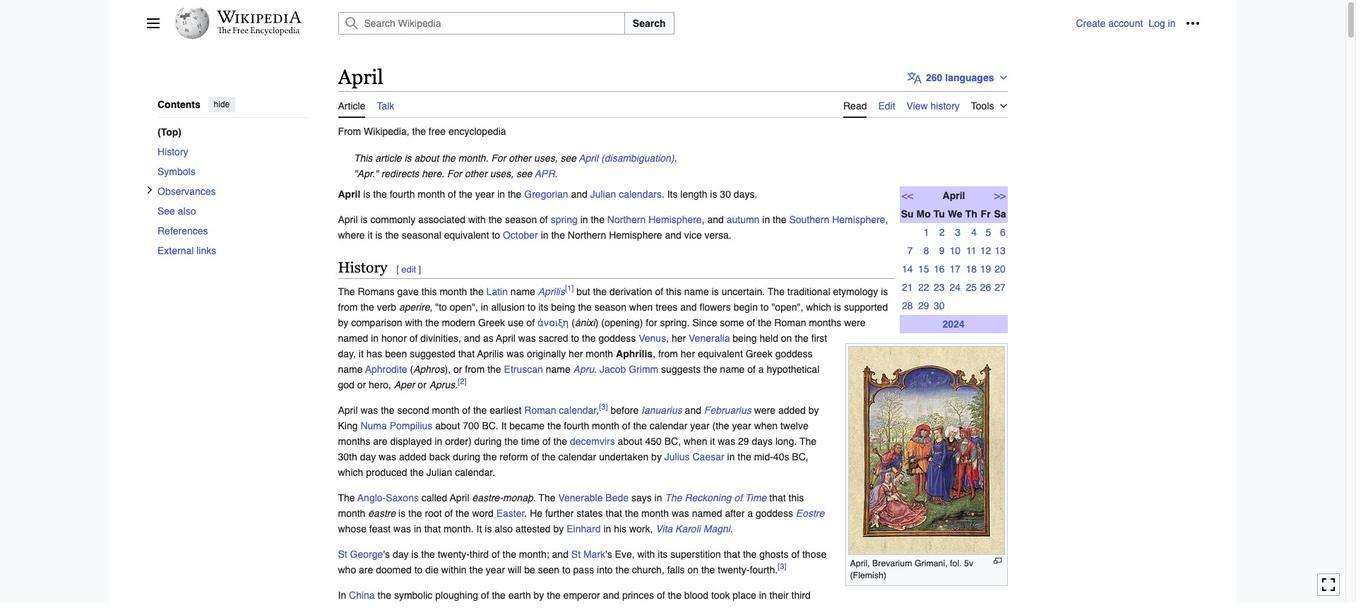 Task type: describe. For each thing, give the bounding box(es) containing it.
it inside about 700 bc. it became the fourth month of the calendar year (the year when twelve months are displayed in order) during the time of the
[[502, 420, 507, 431]]

greek inside , from her equivalent greek goddess name
[[746, 348, 773, 359]]

0 horizontal spatial third
[[470, 549, 489, 560]]

see also
[[157, 205, 196, 217]]

of right the honor
[[410, 333, 418, 344]]

month down here.
[[418, 188, 445, 200]]

9 10 11 12 13
[[940, 245, 1006, 256]]

the inside the "suggests the name of a hypothetical god or hero,"
[[704, 364, 718, 375]]

twenty- inside 's eve, with its superstition that the ghosts of those who are doomed to die within the year will be seen to pass into the church, falls on the twenty-fourth.
[[718, 564, 750, 576]]

also inside ēastre is the root of the word easter . he further states that the month was named after a goddess eostre whose feast was in that month. it is also attested by einhard in his work, vita karoli magni .
[[495, 523, 513, 535]]

to inside ) (opening) for spring. since some of the roman months were named in honor of divinities, and as april was sacred to the goddess
[[571, 333, 580, 344]]

april inside ) (opening) for spring. since some of the roman months were named in honor of divinities, and as april was sacred to the goddess
[[496, 333, 516, 344]]

or inside the "suggests the name of a hypothetical god or hero,"
[[357, 379, 366, 390]]

references
[[157, 225, 208, 236]]

pass
[[574, 564, 594, 576]]

1 vertical spatial day
[[393, 549, 409, 560]]

in right says
[[655, 492, 663, 504]]

month inside being held on the first day, it has been suggested that aprilis was originally her month
[[586, 348, 614, 359]]

, inside , where it is the seasonal equivalent to
[[886, 214, 889, 225]]

earth
[[509, 590, 531, 601]]

the up die on the left bottom of the page
[[421, 549, 435, 560]]

since
[[693, 317, 718, 328]]

hemisphere down northern hemisphere link
[[609, 229, 663, 241]]

added inside about 450 bc, when it was 29 days long. the 30th day was added back during the reform of the calendar undertaken by
[[399, 451, 427, 463]]

28 link
[[902, 300, 913, 311]]

suggests the name of a hypothetical god or hero,
[[338, 364, 820, 390]]

april up where
[[338, 214, 358, 225]]

in inside ) (opening) for spring. since some of the roman months were named in honor of divinities, and as april was sacred to the goddess
[[371, 333, 379, 344]]

the down eve, on the bottom left of page
[[616, 564, 630, 576]]

in right autumn
[[763, 214, 771, 225]]

ianuarius
[[642, 405, 683, 416]]

the free encyclopedia image
[[218, 27, 300, 36]]

it inside ēastre is the root of the word easter . he further states that the month was named after a goddess eostre whose feast was in that month. it is also attested by einhard in his work, vita karoli magni .
[[477, 523, 482, 535]]

22
[[919, 282, 930, 293]]

is up doomed at bottom
[[412, 549, 419, 560]]

0 vertical spatial northern
[[608, 214, 646, 225]]

grimm
[[629, 364, 659, 375]]

view
[[907, 100, 928, 111]]

the down "apr."
[[373, 188, 387, 200]]

( for aphros
[[410, 364, 414, 375]]

uncertain.
[[722, 286, 766, 297]]

the inside being held on the first day, it has been suggested that aprilis was originally her month
[[795, 333, 809, 344]]

year up 29 days
[[733, 420, 752, 431]]

260
[[927, 72, 943, 83]]

0 horizontal spatial twenty-
[[438, 549, 470, 560]]

month inside the romans gave this month the latin name aprilis [1]
[[440, 286, 467, 297]]

word
[[472, 508, 494, 519]]

),
[[445, 364, 451, 375]]

, where it is the seasonal equivalent to
[[338, 214, 889, 241]]

mid-
[[755, 451, 774, 463]]

1
[[924, 227, 930, 238]]

with inside 's eve, with its superstition that the ghosts of those who are doomed to die within the year will be seen to pass into the church, falls on the twenty-fourth.
[[638, 549, 655, 560]]

in the mid-40s bc, which produced the julian calendar.
[[338, 451, 809, 478]]

was down (the on the right bottom of the page
[[718, 436, 736, 447]]

article
[[338, 100, 366, 111]]

the down this article is about the month. for other uses, see april (disambiguation) . "apr." redirects here. for other uses, see apr .
[[508, 188, 522, 200]]

feast
[[370, 523, 391, 535]]

a inside the "suggests the name of a hypothetical god or hero,"
[[759, 364, 764, 375]]

equivalent inside , where it is the seasonal equivalent to
[[444, 229, 489, 241]]

>> link
[[995, 190, 1007, 201]]

history
[[931, 100, 960, 111]]

aprus
[[430, 379, 455, 390]]

it inside about 450 bc, when it was 29 days long. the 30th day was added back during the reform of the calendar undertaken by
[[711, 436, 715, 447]]

x small image
[[145, 185, 154, 194]]

of right the princes
[[657, 590, 665, 601]]

1 horizontal spatial from
[[465, 364, 485, 375]]

the inside about 450 bc, when it was 29 days long. the 30th day was added back during the reform of the calendar undertaken by
[[800, 436, 817, 447]]

year down this article is about the month. for other uses, see april (disambiguation) . "apr." redirects here. for other uses, see apr .
[[476, 188, 495, 200]]

by inside , "to open", in allusion to its being the season when trees and flowers begin to "open", which is supported by comparison with the modern greek use of
[[338, 317, 349, 328]]

edit
[[402, 264, 416, 275]]

of left month;
[[492, 549, 500, 560]]

by inside were added by king
[[809, 405, 819, 416]]

the left southern
[[773, 214, 787, 225]]

of down "begin" in the right of the page
[[747, 317, 756, 328]]

of up associated
[[448, 188, 456, 200]]

roman for calendar
[[525, 405, 557, 416]]

the down seen
[[547, 590, 561, 601]]

being held on the first day, it has been suggested that aprilis was originally her month
[[338, 333, 828, 359]]

calendar for year
[[650, 420, 688, 431]]

pompilius
[[390, 420, 433, 431]]

the anglo-saxons called april ēastre-monaþ . the venerable bede says in the reckoning of time
[[338, 492, 767, 504]]

was up produced
[[379, 451, 396, 463]]

named inside ) (opening) for spring. since some of the roman months were named in honor of divinities, and as april was sacred to the goddess
[[338, 333, 368, 344]]

by inside the symbolic ploughing of the earth by the emperor and princes of the blood took place in their third
[[534, 590, 544, 601]]

0 vertical spatial with
[[469, 214, 486, 225]]

is inside this article is about the month. for other uses, see april (disambiguation) . "apr." redirects here. for other uses, see apr .
[[405, 152, 412, 164]]

equivalent inside , from her equivalent greek goddess name
[[698, 348, 743, 359]]

ghosts
[[760, 549, 789, 560]]

, up vice on the right of the page
[[702, 214, 705, 225]]

king
[[338, 420, 358, 431]]

1 vertical spatial uses,
[[490, 168, 514, 179]]

twelve
[[781, 420, 809, 431]]

by inside ēastre is the root of the word easter . he further states that the month was named after a goddess eostre whose feast was in that month. it is also attested by einhard in his work, vita karoli magni .
[[554, 523, 564, 535]]

from wikipedia, the free encyclopedia
[[338, 126, 506, 137]]

in china
[[338, 590, 375, 601]]

the down ánixi
[[582, 333, 596, 344]]

the right associated
[[489, 214, 503, 225]]

1 vertical spatial 30
[[934, 300, 945, 311]]

0 horizontal spatial other
[[465, 168, 488, 179]]

magni
[[704, 523, 731, 535]]

14 link
[[902, 263, 913, 275]]

third inside the symbolic ploughing of the earth by the emperor and princes of the blood took place in their third
[[792, 590, 811, 601]]

goddess inside , from her equivalent greek goddess name
[[776, 348, 813, 359]]

goddess inside ēastre is the root of the word easter . he further states that the month was named after a goddess eostre whose feast was in that month. it is also attested by einhard in his work, vita karoli magni .
[[756, 508, 794, 519]]

eostre link
[[796, 508, 825, 519]]

has
[[367, 348, 383, 359]]

that inside being held on the first day, it has been suggested that aprilis was originally her month
[[458, 348, 475, 359]]

this inside that this month
[[789, 492, 805, 504]]

to inside , where it is the seasonal equivalent to
[[492, 229, 500, 241]]

begin
[[734, 301, 758, 313]]

in right spring link
[[581, 214, 588, 225]]

april main content
[[333, 64, 1200, 604]]

2 st from the left
[[572, 549, 581, 560]]

days.
[[734, 188, 758, 200]]

the up calendar.
[[483, 451, 497, 463]]

the up associated
[[459, 188, 473, 200]]

9 link
[[934, 245, 945, 256]]

12
[[981, 245, 992, 256]]

brevarium
[[873, 558, 913, 569]]

aper
[[394, 379, 415, 390]]

<<
[[902, 190, 914, 201]]

emperor
[[564, 590, 601, 601]]

the romans gave this month the latin name aprilis [1]
[[338, 283, 574, 297]]

months inside ) (opening) for spring. since some of the roman months were named in honor of divinities, and as april was sacred to the goddess
[[809, 317, 842, 328]]

is up flowers
[[712, 286, 719, 297]]

of inside ēastre is the root of the word easter . he further states that the month was named after a goddess eostre whose feast was in that month. it is also attested by einhard in his work, vita karoli magni .
[[445, 508, 453, 519]]

the left blood
[[668, 590, 682, 601]]

name down originally
[[546, 364, 571, 375]]

april right called
[[450, 492, 470, 504]]

0 horizontal spatial northern
[[568, 229, 607, 241]]

were inside were added by king
[[755, 405, 776, 416]]

of left spring link
[[540, 214, 548, 225]]

and up versa.
[[708, 214, 724, 225]]

karoli
[[676, 523, 701, 535]]

who
[[338, 564, 356, 576]]

undertaken
[[599, 451, 649, 463]]

veneralia
[[689, 333, 730, 344]]

einhard link
[[567, 523, 601, 535]]

it inside , where it is the seasonal equivalent to
[[368, 229, 373, 241]]

read link
[[844, 92, 868, 118]]

reform
[[500, 451, 529, 463]]

the up ánixi
[[578, 301, 592, 313]]

princes
[[623, 590, 654, 601]]

her for venus
[[672, 333, 686, 344]]

(the
[[713, 420, 730, 431]]

, down spring.
[[667, 333, 669, 344]]

venerable
[[559, 492, 603, 504]]

the down superstition
[[702, 564, 716, 576]]

13
[[995, 245, 1006, 256]]

second
[[398, 405, 429, 416]]

the up the saxons
[[410, 467, 424, 478]]

the down 29 days
[[738, 451, 752, 463]]

to left die on the left bottom of the page
[[415, 564, 423, 576]]

0 vertical spatial season
[[505, 214, 537, 225]]

in inside in the mid-40s bc, which produced the julian calendar.
[[728, 451, 735, 463]]

that down bede
[[606, 508, 623, 519]]

27 link
[[995, 282, 1006, 293]]

0 vertical spatial fourth
[[390, 188, 415, 200]]

external links
[[157, 245, 216, 256]]

northern hemisphere link
[[608, 214, 702, 225]]

language progressive image
[[908, 71, 922, 85]]

venus link
[[639, 333, 667, 344]]

in down the saxons
[[414, 523, 422, 535]]

8 link
[[919, 245, 930, 256]]

of down before
[[623, 420, 631, 431]]

hemisphere left su
[[833, 214, 886, 225]]

will
[[508, 564, 522, 576]]

"apr."
[[354, 168, 379, 179]]

april inside april was the second month of the earliest roman calendar , [3] before ianuarius and februarius
[[338, 405, 358, 416]]

aphros
[[414, 364, 445, 375]]

the left free
[[412, 126, 426, 137]]

the up held
[[758, 317, 772, 328]]

and up seen
[[552, 549, 569, 560]]

month;
[[519, 549, 550, 560]]

is inside , where it is the seasonal equivalent to
[[376, 229, 383, 241]]

roman for months
[[775, 317, 807, 328]]

october link
[[503, 229, 538, 241]]

when inside about 450 bc, when it was 29 days long. the 30th day was added back during the reform of the calendar undertaken by
[[684, 436, 708, 447]]

is down word
[[485, 523, 492, 535]]

is left 21 link
[[881, 286, 889, 297]]

1 st from the left
[[338, 549, 348, 560]]

work,
[[630, 523, 653, 535]]

church,
[[632, 564, 665, 576]]

redirects
[[381, 168, 419, 179]]

the left 'etruscan' link
[[488, 364, 502, 375]]

name inside , from her equivalent greek goddess name
[[338, 364, 363, 375]]

monaþ
[[503, 492, 533, 504]]

that down "root"
[[425, 523, 441, 535]]

name inside the romans gave this month the latin name aprilis [1]
[[511, 286, 536, 297]]

her for ,
[[681, 348, 695, 359]]

15
[[919, 263, 930, 275]]

the down romans
[[361, 301, 374, 313]]

of right ploughing
[[481, 590, 489, 601]]

the inside this article is about the month. for other uses, see april (disambiguation) . "apr." redirects here. for other uses, see apr .
[[442, 152, 456, 164]]

0 vertical spatial 30
[[720, 188, 731, 200]]

is right "length"
[[711, 188, 718, 200]]

is down "apr."
[[363, 188, 371, 200]]

άνοιξη link
[[538, 317, 569, 328]]

month inside ēastre is the root of the word easter . he further states that the month was named after a goddess eostre whose feast was in that month. it is also attested by einhard in his work, vita karoli magni .
[[642, 508, 669, 519]]

to right "begin" in the right of the page
[[761, 301, 769, 313]]

to left pass
[[563, 564, 571, 576]]

hemisphere up vice on the right of the page
[[649, 214, 702, 225]]

the up will
[[503, 549, 517, 560]]

season inside , "to open", in allusion to its being the season when trees and flowers begin to "open", which is supported by comparison with the modern greek use of
[[595, 301, 627, 313]]

the up 'numa pompilius'
[[381, 405, 395, 416]]

and up spring link
[[571, 188, 588, 200]]

29
[[919, 300, 930, 311]]

month inside april was the second month of the earliest roman calendar , [3] before ianuarius and februarius
[[432, 405, 460, 416]]

which inside , "to open", in allusion to its being the season when trees and flowers begin to "open", which is supported by comparison with the modern greek use of
[[807, 301, 832, 313]]

the inside but the derivation of this name is uncertain. the traditional etymology is from the verb
[[768, 286, 785, 297]]

sacred
[[539, 333, 569, 344]]

of inside but the derivation of this name is uncertain. the traditional etymology is from the verb
[[656, 286, 664, 297]]

of inside april was the second month of the earliest roman calendar , [3] before ianuarius and februarius
[[462, 405, 471, 416]]

which inside in the mid-40s bc, which produced the julian calendar.
[[338, 467, 363, 478]]

on inside 's eve, with its superstition that the ghosts of those who are doomed to die within the year will be seen to pass into the church, falls on the twenty-fourth.
[[688, 564, 699, 576]]

the up reform
[[505, 436, 519, 447]]

month. inside this article is about the month. for other uses, see april (disambiguation) . "apr." redirects here. for other uses, see apr .
[[459, 152, 489, 164]]

a inside ēastre is the root of the word easter . he further states that the month was named after a goddess eostre whose feast was in that month. it is also attested by einhard in his work, vita karoli magni .
[[748, 508, 753, 519]]

2024 link
[[943, 318, 965, 330]]

or inside aper or aprus . [2]
[[418, 379, 427, 390]]

some
[[720, 317, 745, 328]]

this inside but the derivation of this name is uncertain. the traditional etymology is from the verb
[[667, 286, 682, 297]]

etymology
[[834, 286, 879, 297]]

the right china link
[[378, 590, 392, 601]]

to right "allusion"
[[528, 301, 536, 313]]

etruscan
[[504, 364, 543, 375]]

aprilis inside the romans gave this month the latin name aprilis [1]
[[538, 286, 565, 297]]

name inside the "suggests the name of a hypothetical god or hero,"
[[720, 364, 745, 375]]

and inside the symbolic ploughing of the earth by the emperor and princes of the blood took place in their third
[[603, 590, 620, 601]]

we
[[948, 208, 963, 220]]

and inside ) (opening) for spring. since some of the roman months were named in honor of divinities, and as april was sacred to the goddess
[[464, 333, 481, 344]]

)
[[596, 317, 599, 328]]

(flemish)
[[851, 570, 887, 581]]

hero,
[[369, 379, 392, 390]]

1 link
[[919, 227, 930, 238]]

29 link
[[919, 300, 930, 311]]

calendars
[[619, 188, 662, 200]]

1 vertical spatial [3]
[[778, 562, 787, 572]]

from inside but the derivation of this name is uncertain. the traditional etymology is from the verb
[[338, 301, 358, 313]]

named inside ēastre is the root of the word easter . he further states that the month was named after a goddess eostre whose feast was in that month. it is also attested by einhard in his work, vita karoli magni .
[[692, 508, 723, 519]]

menu image
[[146, 16, 160, 30]]

greek inside , "to open", in allusion to its being the season when trees and flowers begin to "open", which is supported by comparison with the modern greek use of
[[478, 317, 505, 328]]

in left his
[[604, 523, 612, 535]]

and left vice on the right of the page
[[665, 229, 682, 241]]

julius caesar
[[665, 451, 725, 463]]

april up su mo tu we th fr sa
[[943, 190, 966, 201]]

in down this article is about the month. for other uses, see april (disambiguation) . "apr." redirects here. for other uses, see apr .
[[498, 188, 505, 200]]

view history link
[[907, 92, 960, 116]]

months inside about 700 bc. it became the fourth month of the calendar year (the year when twelve months are displayed in order) during the time of the
[[338, 436, 371, 447]]

1 vertical spatial [3] link
[[778, 562, 787, 572]]

during inside about 450 bc, when it was 29 days long. the 30th day was added back during the reform of the calendar undertaken by
[[453, 451, 481, 463]]

in inside personal tools navigation
[[1169, 18, 1176, 29]]

in inside the symbolic ploughing of the earth by the emperor and princes of the blood took place in their third
[[760, 590, 767, 601]]

19
[[981, 263, 992, 275]]

the down the st george 's day is the twenty-third of the month; and st mark
[[470, 564, 483, 576]]

called
[[422, 492, 448, 504]]

personal tools navigation
[[1077, 12, 1205, 35]]

also inside 'link'
[[178, 205, 196, 217]]



Task type: vqa. For each thing, say whether or not it's contained in the screenshot.
Contents
yes



Task type: locate. For each thing, give the bounding box(es) containing it.
[3] down ghosts
[[778, 562, 787, 572]]

fourth inside about 700 bc. it became the fourth month of the calendar year (the year when twelve months are displayed in order) during the time of the
[[564, 420, 590, 431]]

venus , her veneralia
[[639, 333, 730, 344]]

symbols link
[[157, 161, 310, 181]]

being inside being held on the first day, it has been suggested that aprilis was originally her month
[[733, 333, 757, 344]]

einhard
[[567, 523, 601, 535]]

also
[[178, 205, 196, 217], [495, 523, 513, 535]]

24 link
[[950, 282, 961, 293]]

that inside that this month
[[770, 492, 786, 504]]

0 horizontal spatial (
[[410, 364, 414, 375]]

log in link
[[1149, 18, 1176, 29]]

0 vertical spatial [3] link
[[599, 402, 608, 412]]

aprilis link
[[538, 286, 565, 297]]

0 vertical spatial other
[[509, 152, 532, 164]]

the down about 700 bc. it became the fourth month of the calendar year (the year when twelve months are displayed in order) during the time of the
[[542, 451, 556, 463]]

anglo-saxons link
[[358, 492, 419, 504]]

when inside , "to open", in allusion to its being the season when trees and flowers begin to "open", which is supported by comparison with the modern greek use of
[[630, 301, 653, 313]]

earliest
[[490, 405, 522, 416]]

edit
[[879, 100, 896, 111]]

the inside the romans gave this month the latin name aprilis [1]
[[338, 286, 355, 297]]

1 horizontal spatial [3] link
[[778, 562, 787, 572]]

history inside history link
[[157, 146, 188, 157]]

1 horizontal spatial which
[[807, 301, 832, 313]]

for
[[646, 317, 658, 328]]

with inside , "to open", in allusion to its being the season when trees and flowers begin to "open", which is supported by comparison with the modern greek use of
[[405, 317, 423, 328]]

encyclopedia
[[449, 126, 506, 137]]

is inside , "to open", in allusion to its being the season when trees and flowers begin to "open", which is supported by comparison with the modern greek use of
[[835, 301, 842, 313]]

day
[[360, 451, 376, 463], [393, 549, 409, 560]]

1 vertical spatial aprilis
[[477, 348, 504, 359]]

about 450 bc, when it was 29 days long. the 30th day was added back during the reform of the calendar undertaken by
[[338, 436, 817, 463]]

0 horizontal spatial history
[[157, 146, 188, 157]]

wikipedia image
[[217, 11, 301, 23]]

month up the whose
[[338, 508, 366, 519]]

the left earth
[[492, 590, 506, 601]]

26 link
[[981, 282, 992, 293]]

. inside aper or aprus . [2]
[[455, 379, 458, 390]]

ploughing
[[436, 590, 478, 601]]

hide button
[[208, 97, 235, 112]]

her inside , from her equivalent greek goddess name
[[681, 348, 695, 359]]

decemvirs link
[[570, 436, 615, 447]]

11 link
[[967, 245, 977, 256]]

1 horizontal spatial this
[[667, 286, 682, 297]]

1 vertical spatial on
[[688, 564, 699, 576]]

3 link
[[950, 227, 961, 238]]

1 vertical spatial are
[[359, 564, 373, 576]]

greek down held
[[746, 348, 773, 359]]

1 horizontal spatial a
[[759, 364, 764, 375]]

that up [2] link
[[458, 348, 475, 359]]

the down before
[[634, 420, 647, 431]]

during down 700 bc.
[[475, 436, 502, 447]]

calendar up 450 bc,
[[650, 420, 688, 431]]

1 horizontal spatial roman
[[775, 317, 807, 328]]

1 vertical spatial twenty-
[[718, 564, 750, 576]]

trees
[[656, 301, 678, 313]]

her up "apru"
[[569, 348, 583, 359]]

says
[[632, 492, 652, 504]]

eostre
[[796, 508, 825, 519]]

1 vertical spatial see
[[517, 168, 533, 179]]

from down romans
[[338, 301, 358, 313]]

0 horizontal spatial season
[[505, 214, 537, 225]]

during inside about 700 bc. it became the fourth month of the calendar year (the year when twelve months are displayed in order) during the time of the
[[475, 436, 502, 447]]

of inside , "to open", in allusion to its being the season when trees and flowers begin to "open", which is supported by comparison with the modern greek use of
[[527, 317, 535, 328]]

china link
[[349, 590, 375, 601]]

year inside 's eve, with its superstition that the ghosts of those who are doomed to die within the year will be seen to pass into the church, falls on the twenty-fourth.
[[486, 564, 505, 576]]

Search search field
[[321, 12, 1077, 35]]

1 vertical spatial from
[[659, 348, 678, 359]]

calendar inside about 450 bc, when it was 29 days long. the 30th day was added back during the reform of the calendar undertaken by
[[559, 451, 597, 463]]

numa pompilius
[[361, 420, 433, 431]]

of inside about 450 bc, when it was 29 days long. the 30th day was added back during the reform of the calendar undertaken by
[[531, 451, 540, 463]]

23 link
[[934, 282, 945, 293]]

spring
[[551, 214, 578, 225]]

0 vertical spatial which
[[807, 301, 832, 313]]

her
[[672, 333, 686, 344], [569, 348, 583, 359], [681, 348, 695, 359]]

from up suggests
[[659, 348, 678, 359]]

2 's from the left
[[606, 549, 613, 560]]

on inside being held on the first day, it has been suggested that aprilis was originally her month
[[782, 333, 793, 344]]

easter link
[[497, 508, 525, 519]]

the inside , where it is the seasonal equivalent to
[[385, 229, 399, 241]]

is down commonly
[[376, 229, 383, 241]]

are inside 's eve, with its superstition that the ghosts of those who are doomed to die within the year will be seen to pass into the church, falls on the twenty-fourth.
[[359, 564, 373, 576]]

third
[[470, 549, 489, 560], [792, 590, 811, 601]]

the symbolic ploughing of the earth by the emperor and princes of the blood took place in their third
[[338, 590, 811, 604]]

1 vertical spatial third
[[792, 590, 811, 601]]

the left 'anglo-'
[[338, 492, 355, 504]]

1 vertical spatial named
[[692, 508, 723, 519]]

1 horizontal spatial julian
[[591, 188, 617, 200]]

was up aphrodite ( aphros ), or from the etruscan name apru . jacob grimm
[[507, 348, 524, 359]]

1 vertical spatial goddess
[[776, 348, 813, 359]]

1 horizontal spatial it
[[368, 229, 373, 241]]

the up open",
[[470, 286, 484, 297]]

0 vertical spatial day
[[360, 451, 376, 463]]

, left before
[[597, 405, 599, 416]]

and down into at the left
[[603, 590, 620, 601]]

added down displayed
[[399, 451, 427, 463]]

2 vertical spatial it
[[711, 436, 715, 447]]

in inside , "to open", in allusion to its being the season when trees and flowers begin to "open", which is supported by comparison with the modern greek use of
[[481, 301, 489, 313]]

with right associated
[[469, 214, 486, 225]]

comparison
[[351, 317, 403, 328]]

goddess down (opening)
[[599, 333, 636, 344]]

to down the άνοιξη ( ánixi
[[571, 333, 580, 344]]

roman down "open",
[[775, 317, 807, 328]]

the up "work,"
[[625, 508, 639, 519]]

su
[[902, 208, 914, 220]]

1 vertical spatial other
[[465, 168, 488, 179]]

open",
[[450, 301, 478, 313]]

st george link
[[338, 549, 383, 560]]

0 horizontal spatial it
[[359, 348, 364, 359]]

that this month
[[338, 492, 805, 519]]

which down traditional
[[807, 301, 832, 313]]

aprilis inside being held on the first day, it has been suggested that aprilis was originally her month
[[477, 348, 504, 359]]

month inside that this month
[[338, 508, 366, 519]]

1 horizontal spatial aprilis
[[538, 286, 565, 297]]

is up where
[[361, 214, 368, 225]]

0 horizontal spatial uses,
[[490, 168, 514, 179]]

1 horizontal spatial also
[[495, 523, 513, 535]]

the left "root"
[[409, 508, 422, 519]]

mark
[[584, 549, 606, 560]]

, inside , "to open", in allusion to its being the season when trees and flowers begin to "open", which is supported by comparison with the modern greek use of
[[430, 301, 433, 313]]

0 vertical spatial about
[[414, 152, 439, 164]]

ēastre
[[368, 508, 396, 519]]

being down some
[[733, 333, 757, 344]]

history down (top)
[[157, 146, 188, 157]]

note
[[338, 150, 1008, 166], [338, 166, 1008, 181]]

history
[[157, 146, 188, 157], [338, 259, 388, 276]]

became
[[510, 420, 545, 431]]

1 vertical spatial calendar
[[650, 420, 688, 431]]

were inside ) (opening) for spring. since some of the roman months were named in honor of divinities, and as april was sacred to the goddess
[[845, 317, 866, 328]]

anglo-
[[358, 492, 386, 504]]

of right time
[[543, 436, 551, 447]]

october
[[503, 229, 538, 241]]

april element
[[338, 118, 1008, 604]]

year left will
[[486, 564, 505, 576]]

season up october link
[[505, 214, 537, 225]]

0 vertical spatial aprilis
[[538, 286, 565, 297]]

1 vertical spatial fourth
[[564, 420, 590, 431]]

the left word
[[456, 508, 470, 519]]

0 horizontal spatial [3]
[[599, 402, 608, 412]]

after
[[725, 508, 745, 519]]

1 's from the left
[[383, 549, 390, 560]]

0 horizontal spatial were
[[755, 405, 776, 416]]

of up after
[[735, 492, 743, 504]]

the up the he at left bottom
[[539, 492, 556, 504]]

and inside , "to open", in allusion to its being the season when trees and flowers begin to "open", which is supported by comparison with the modern greek use of
[[681, 301, 697, 313]]

month inside about 700 bc. it became the fourth month of the calendar year (the year when twelve months are displayed in order) during the time of the
[[592, 420, 620, 431]]

april down "apr."
[[338, 188, 361, 200]]

day inside about 450 bc, when it was 29 days long. the 30th day was added back during the reform of the calendar undertaken by
[[360, 451, 376, 463]]

third right their
[[792, 590, 811, 601]]

0 vertical spatial also
[[178, 205, 196, 217]]

was inside ) (opening) for spring. since some of the roman months were named in honor of divinities, and as april was sacred to the goddess
[[519, 333, 536, 344]]

easter
[[497, 508, 525, 519]]

history up romans
[[338, 259, 388, 276]]

1 horizontal spatial third
[[792, 590, 811, 601]]

day,
[[338, 348, 356, 359]]

article link
[[338, 92, 366, 118]]

the inside the romans gave this month the latin name aprilis [1]
[[470, 286, 484, 297]]

(top) link
[[157, 122, 321, 142]]

the down spring link
[[552, 229, 565, 241]]

>>
[[995, 190, 1007, 201]]

name inside but the derivation of this name is uncertain. the traditional etymology is from the verb
[[685, 286, 709, 297]]

2 horizontal spatial this
[[789, 492, 805, 504]]

with up church,
[[638, 549, 655, 560]]

this up trees
[[667, 286, 682, 297]]

equivalent down associated
[[444, 229, 489, 241]]

account
[[1109, 18, 1144, 29]]

apru link
[[574, 364, 595, 375]]

0 vertical spatial uses,
[[534, 152, 558, 164]]

1 vertical spatial which
[[338, 467, 363, 478]]

external
[[157, 245, 194, 256]]

roman inside april was the second month of the earliest roman calendar , [3] before ianuarius and februarius
[[525, 405, 557, 416]]

1 note from the top
[[338, 150, 1008, 166]]

aprilis down as
[[477, 348, 504, 359]]

goddess inside ) (opening) for spring. since some of the roman months were named in honor of divinities, and as april was sacred to the goddess
[[599, 333, 636, 344]]

note containing this article is about the month. for other uses, see
[[338, 150, 1008, 166]]

held
[[760, 333, 779, 344]]

are inside about 700 bc. it became the fourth month of the calendar year (the year when twelve months are displayed in order) during the time of the
[[373, 436, 388, 447]]

's inside 's eve, with its superstition that the ghosts of those who are doomed to die within the year will be seen to pass into the church, falls on the twenty-fourth.
[[606, 549, 613, 560]]

it left has
[[359, 348, 364, 359]]

aphrodite link
[[365, 364, 408, 375]]

0 horizontal spatial aprilis
[[477, 348, 504, 359]]

23
[[934, 282, 945, 293]]

1 horizontal spatial on
[[782, 333, 793, 344]]

log
[[1149, 18, 1166, 29]]

is down etymology
[[835, 301, 842, 313]]

read
[[844, 100, 868, 111]]

april up article link at the top of the page
[[338, 66, 384, 88]]

it inside being held on the first day, it has been suggested that aprilis was originally her month
[[359, 348, 364, 359]]

calendar for ,
[[559, 405, 597, 416]]

about inside this article is about the month. for other uses, see april (disambiguation) . "apr." redirects here. for other uses, see apr .
[[414, 152, 439, 164]]

fourth down redirects on the left top
[[390, 188, 415, 200]]

1 horizontal spatial or
[[418, 379, 427, 390]]

calendar inside april was the second month of the earliest roman calendar , [3] before ianuarius and februarius
[[559, 405, 597, 416]]

etruscan link
[[504, 364, 543, 375]]

in right october link
[[541, 229, 549, 241]]

to left october at top left
[[492, 229, 500, 241]]

about up order) at the bottom
[[436, 420, 460, 431]]

1 horizontal spatial (
[[572, 317, 575, 328]]

was down the use
[[519, 333, 536, 344]]

month. inside ēastre is the root of the word easter . he further states that the month was named after a goddess eostre whose feast was in that month. it is also attested by einhard in his work, vita karoli magni .
[[444, 523, 474, 535]]

0 vertical spatial julian
[[591, 188, 617, 200]]

note containing "apr." redirects here. for other uses, see
[[338, 166, 1008, 181]]

further
[[546, 508, 574, 519]]

1 horizontal spatial when
[[684, 436, 708, 447]]

die
[[426, 564, 439, 576]]

the up 700 bc.
[[473, 405, 487, 416]]

about inside about 450 bc, when it was 29 days long. the 30th day was added back during the reform of the calendar undertaken by
[[618, 436, 643, 447]]

, inside , from her equivalent greek goddess name
[[653, 348, 656, 359]]

1 horizontal spatial for
[[491, 152, 506, 164]]

is down the saxons
[[399, 508, 406, 519]]

aprilis
[[538, 286, 565, 297], [477, 348, 504, 359]]

of left those
[[792, 549, 800, 560]]

about for months
[[436, 420, 460, 431]]

originally
[[527, 348, 566, 359]]

history inside april element
[[338, 259, 388, 276]]

uses, up apr link
[[534, 152, 558, 164]]

2 vertical spatial calendar
[[559, 451, 597, 463]]

11
[[967, 245, 977, 256]]

1 vertical spatial season
[[595, 301, 627, 313]]

the right says
[[665, 492, 682, 504]]

about up undertaken
[[618, 436, 643, 447]]

during
[[475, 436, 502, 447], [453, 451, 481, 463]]

in right log
[[1169, 18, 1176, 29]]

other up gregorian
[[509, 152, 532, 164]]

0 vertical spatial history
[[157, 146, 188, 157]]

2 vertical spatial when
[[684, 436, 708, 447]]

it right where
[[368, 229, 373, 241]]

1 vertical spatial northern
[[568, 229, 607, 241]]

search
[[633, 18, 666, 29]]

greek
[[478, 317, 505, 328], [746, 348, 773, 359]]

and inside april was the second month of the earliest roman calendar , [3] before ianuarius and februarius
[[685, 405, 702, 416]]

1 horizontal spatial other
[[509, 152, 532, 164]]

[1] link
[[565, 283, 574, 293]]

17 link
[[950, 263, 961, 275]]

and
[[571, 188, 588, 200], [708, 214, 724, 225], [665, 229, 682, 241], [681, 301, 697, 313], [464, 333, 481, 344], [685, 405, 702, 416], [552, 549, 569, 560], [603, 590, 620, 601]]

1 horizontal spatial named
[[692, 508, 723, 519]]

goddess down time at the bottom
[[756, 508, 794, 519]]

st up pass
[[572, 549, 581, 560]]

that down the magni
[[724, 549, 741, 560]]

the down roman calendar link
[[548, 420, 562, 431]]

0 vertical spatial see
[[561, 152, 577, 164]]

1 vertical spatial for
[[447, 168, 462, 179]]

0 horizontal spatial [3] link
[[599, 402, 608, 412]]

of inside the "suggests the name of a hypothetical god or hero,"
[[748, 364, 756, 375]]

2 note from the top
[[338, 166, 1008, 181]]

being inside , "to open", in allusion to its being the season when trees and flowers begin to "open", which is supported by comparison with the modern greek use of
[[551, 301, 576, 313]]

1 vertical spatial it
[[477, 523, 482, 535]]

of down time
[[531, 451, 540, 463]]

ianuarius link
[[642, 405, 683, 416]]

the up in the mid-40s bc, which produced the julian calendar.
[[554, 436, 568, 447]]

was inside april was the second month of the earliest roman calendar , [3] before ianuarius and februarius
[[361, 405, 378, 416]]

1 vertical spatial roman
[[525, 405, 557, 416]]

named up 'day,'
[[338, 333, 368, 344]]

from inside , from her equivalent greek goddess name
[[659, 348, 678, 359]]

0 vertical spatial added
[[779, 405, 806, 416]]

about inside about 700 bc. it became the fourth month of the calendar year (the year when twelve months are displayed in order) during the time of the
[[436, 420, 460, 431]]

, "to open", in allusion to its being the season when trees and flowers begin to "open", which is supported by comparison with the modern greek use of
[[338, 301, 889, 328]]

julian
[[591, 188, 617, 200], [427, 467, 453, 478]]

when down the derivation
[[630, 301, 653, 313]]

30 link
[[934, 300, 945, 311]]

1 horizontal spatial 's
[[606, 549, 613, 560]]

julian inside in the mid-40s bc, which produced the julian calendar.
[[427, 467, 453, 478]]

the up divinities,
[[426, 317, 439, 328]]

are down "numa"
[[373, 436, 388, 447]]

2 horizontal spatial or
[[454, 364, 463, 375]]

of inside 's eve, with its superstition that the ghosts of those who are doomed to die within the year will be seen to pass into the church, falls on the twenty-fourth.
[[792, 549, 800, 560]]

0 vertical spatial during
[[475, 436, 502, 447]]

0 horizontal spatial see
[[517, 168, 533, 179]]

0 vertical spatial month.
[[459, 152, 489, 164]]

18
[[966, 263, 977, 275]]

(opening)
[[602, 317, 643, 328]]

of up trees
[[656, 286, 664, 297]]

1 vertical spatial (
[[410, 364, 414, 375]]

history link
[[157, 142, 310, 161]]

the left first
[[795, 333, 809, 344]]

and left as
[[464, 333, 481, 344]]

[3] link down ghosts
[[778, 562, 787, 572]]

1 vertical spatial equivalent
[[698, 348, 743, 359]]

october in the northern hemisphere and vice versa.
[[503, 229, 732, 241]]

vita karoli magni link
[[656, 523, 731, 535]]

0 horizontal spatial its
[[539, 301, 549, 313]]

0 horizontal spatial equivalent
[[444, 229, 489, 241]]

1 horizontal spatial it
[[502, 420, 507, 431]]

its inside 's eve, with its superstition that the ghosts of those who are doomed to die within the year will be seen to pass into the church, falls on the twenty-fourth.
[[658, 549, 668, 560]]

added inside were added by king
[[779, 405, 806, 416]]

fr
[[981, 208, 991, 220]]

1 vertical spatial were
[[755, 405, 776, 416]]

was inside being held on the first day, it has been suggested that aprilis was originally her month
[[507, 348, 524, 359]]

was up karoli
[[672, 508, 690, 519]]

april (disambiguation) link
[[579, 152, 675, 164]]

1 vertical spatial during
[[453, 451, 481, 463]]

this inside the romans gave this month the latin name aprilis [1]
[[422, 286, 437, 297]]

added up twelve
[[779, 405, 806, 416]]

1 horizontal spatial see
[[561, 152, 577, 164]]

Search Wikipedia search field
[[338, 12, 625, 35]]

by down 450 bc,
[[652, 451, 662, 463]]

( for ánixi
[[572, 317, 575, 328]]

0 horizontal spatial julian
[[427, 467, 453, 478]]

time
[[521, 436, 540, 447]]

her inside being held on the first day, it has been suggested that aprilis was originally her month
[[569, 348, 583, 359]]

0 vertical spatial months
[[809, 317, 842, 328]]

this
[[422, 286, 437, 297], [667, 286, 682, 297], [789, 492, 805, 504]]

2 vertical spatial from
[[465, 364, 485, 375]]

third down word
[[470, 549, 489, 560]]

0 horizontal spatial for
[[447, 168, 462, 179]]

calendar inside about 700 bc. it became the fourth month of the calendar year (the year when twelve months are displayed in order) during the time of the
[[650, 420, 688, 431]]

its inside , "to open", in allusion to its being the season when trees and flowers begin to "open", which is supported by comparison with the modern greek use of
[[539, 301, 549, 313]]

was right feast
[[394, 523, 411, 535]]

fullscreen image
[[1322, 578, 1336, 593]]

0 vertical spatial it
[[502, 420, 507, 431]]

0 horizontal spatial 's
[[383, 549, 390, 560]]

in inside about 700 bc. it became the fourth month of the calendar year (the year when twelve months are displayed in order) during the time of the
[[435, 436, 443, 447]]

log in and more options image
[[1186, 16, 1200, 30]]

0 vertical spatial its
[[539, 301, 549, 313]]

1 horizontal spatial history
[[338, 259, 388, 276]]

its
[[668, 188, 678, 200]]

1 horizontal spatial 30
[[934, 300, 945, 311]]

about for reform
[[618, 436, 643, 447]]

reckoning
[[685, 492, 732, 504]]

1 vertical spatial its
[[658, 549, 668, 560]]

0 vertical spatial from
[[338, 301, 358, 313]]

southern
[[790, 214, 830, 225]]

the right but
[[593, 286, 607, 297]]

1 horizontal spatial northern
[[608, 214, 646, 225]]

the up october in the northern hemisphere and vice versa.
[[591, 214, 605, 225]]

0 horizontal spatial this
[[422, 286, 437, 297]]

day right '30th'
[[360, 451, 376, 463]]

0 horizontal spatial with
[[405, 317, 423, 328]]

1 vertical spatial added
[[399, 451, 427, 463]]

0 vertical spatial equivalent
[[444, 229, 489, 241]]

roman inside ) (opening) for spring. since some of the roman months were named in honor of divinities, and as april was sacred to the goddess
[[775, 317, 807, 328]]

as
[[483, 333, 494, 344]]

1 vertical spatial being
[[733, 333, 757, 344]]

the up fourth.
[[743, 549, 757, 560]]

of up 700 bc.
[[462, 405, 471, 416]]

this up the "to
[[422, 286, 437, 297]]

month up the jacob
[[586, 348, 614, 359]]

0 vertical spatial twenty-
[[438, 549, 470, 560]]

julian calendars link
[[591, 188, 662, 200]]

26
[[981, 282, 992, 293]]

19 link
[[981, 263, 992, 275]]

here.
[[422, 168, 445, 179]]

1 vertical spatial a
[[748, 508, 753, 519]]

name up flowers
[[685, 286, 709, 297]]

in down latin
[[481, 301, 489, 313]]

30
[[720, 188, 731, 200], [934, 300, 945, 311]]

year left (the on the right bottom of the page
[[691, 420, 710, 431]]

1 horizontal spatial day
[[393, 549, 409, 560]]

their
[[770, 590, 789, 601]]



